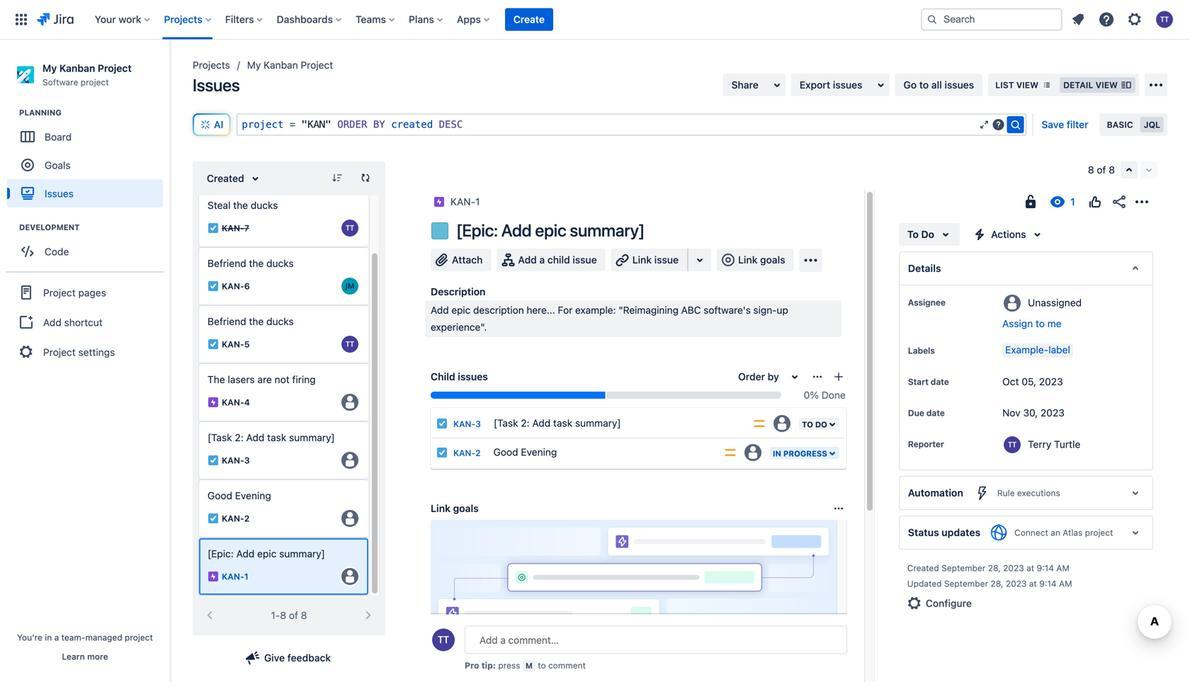 Task type: locate. For each thing, give the bounding box(es) containing it.
link web pages and more image
[[692, 252, 709, 269]]

due date
[[909, 408, 945, 418]]

1 vertical spatial befriend
[[208, 316, 246, 327]]

software's
[[704, 304, 751, 316]]

projects for projects link
[[193, 59, 230, 71]]

kanban for my kanban project
[[264, 59, 298, 71]]

1 befriend from the top
[[208, 258, 246, 269]]

task up good evening link
[[554, 417, 573, 429]]

0 vertical spatial to
[[920, 79, 929, 91]]

kanban for my kanban project software project
[[59, 62, 95, 74]]

task inside issues list box
[[267, 432, 287, 444]]

0 vertical spatial priority: medium image
[[753, 417, 767, 431]]

"reimagining
[[619, 304, 679, 316]]

1 horizontal spatial 2
[[476, 448, 481, 458]]

settings
[[78, 346, 115, 358]]

1 vertical spatial priority: medium image
[[724, 446, 738, 460]]

0 vertical spatial [task
[[494, 417, 519, 429]]

issues right all in the top of the page
[[945, 79, 975, 91]]

am
[[1057, 564, 1070, 573], [1060, 579, 1073, 589]]

projects inside popup button
[[164, 13, 203, 25]]

0 vertical spatial task image
[[208, 223, 219, 234]]

1 inside kan-1 link
[[476, 196, 480, 208]]

detail view
[[1064, 80, 1119, 90]]

2 issue from the left
[[655, 254, 679, 266]]

0 vertical spatial 3
[[476, 419, 481, 429]]

befriend up kan-5
[[208, 316, 246, 327]]

my right projects link
[[247, 59, 261, 71]]

[epic:
[[456, 220, 498, 240], [208, 548, 234, 560]]

0 horizontal spatial 1
[[244, 572, 249, 582]]

1 befriend the ducks from the top
[[208, 258, 294, 269]]

a right in
[[54, 633, 59, 643]]

task image for steal the ducks
[[208, 223, 219, 234]]

1
[[476, 196, 480, 208], [244, 572, 249, 582]]

board
[[45, 131, 72, 143]]

experience".
[[431, 321, 487, 333]]

befriend the ducks up 6
[[208, 258, 294, 269]]

link goals
[[739, 254, 786, 266], [431, 503, 479, 515]]

project up planning heading
[[81, 77, 109, 87]]

1 horizontal spatial goals
[[761, 254, 786, 266]]

projects for projects popup button
[[164, 13, 203, 25]]

1 vertical spatial kan-2
[[222, 514, 250, 524]]

1 vertical spatial 28,
[[991, 579, 1004, 589]]

to right m
[[538, 661, 546, 671]]

are
[[258, 374, 272, 386]]

1 horizontal spatial view
[[1096, 80, 1119, 90]]

0 horizontal spatial [epic: add epic summary]
[[208, 548, 325, 560]]

1 horizontal spatial kan-1
[[451, 196, 480, 208]]

appswitcher icon image
[[13, 11, 30, 28]]

to
[[908, 229, 919, 240]]

2 view from the left
[[1096, 80, 1119, 90]]

0 horizontal spatial goals
[[453, 503, 479, 515]]

primary element
[[9, 0, 910, 39]]

1 vertical spatial epic element
[[198, 538, 369, 596]]

summary] up '1-8 of 8'
[[279, 548, 325, 560]]

my up software
[[43, 62, 57, 74]]

1 epic element from the top
[[198, 364, 369, 422]]

1 vertical spatial projects
[[193, 59, 230, 71]]

project pages link
[[6, 277, 164, 308]]

date right the start
[[931, 377, 950, 387]]

epic
[[535, 220, 567, 240], [452, 304, 471, 316], [257, 548, 277, 560]]

created up updated
[[908, 564, 940, 573]]

the
[[208, 374, 225, 386]]

0 horizontal spatial 2
[[244, 514, 250, 524]]

0 vertical spatial goals
[[761, 254, 786, 266]]

kanban
[[264, 59, 298, 71], [59, 62, 95, 74]]

2 horizontal spatial to
[[1036, 318, 1045, 330]]

0 horizontal spatial [task
[[208, 432, 232, 444]]

project right atlas
[[1086, 528, 1114, 538]]

kan-1 inside issues list box
[[222, 572, 249, 582]]

you're in a team-managed project
[[17, 633, 153, 643]]

0 vertical spatial [epic:
[[456, 220, 498, 240]]

date
[[931, 377, 950, 387], [927, 408, 945, 418]]

kanban down the dashboards
[[264, 59, 298, 71]]

project
[[301, 59, 333, 71], [98, 62, 132, 74], [43, 287, 76, 299], [43, 346, 76, 358]]

status updates element
[[899, 516, 1154, 550]]

kan-
[[451, 196, 476, 208], [222, 223, 244, 233], [222, 281, 244, 291], [222, 339, 244, 349], [222, 398, 244, 408], [454, 419, 476, 429], [454, 448, 476, 458], [222, 456, 244, 466], [222, 514, 244, 524], [222, 572, 244, 582]]

[task 2: add task summary] inside issues list box
[[208, 432, 335, 444]]

the right steal
[[233, 200, 248, 211]]

2
[[476, 448, 481, 458], [244, 514, 250, 524]]

1 vertical spatial [epic: add epic summary]
[[208, 548, 325, 560]]

project down dashboards popup button
[[301, 59, 333, 71]]

1 inside issues list box
[[244, 572, 249, 582]]

1 horizontal spatial good
[[494, 447, 519, 458]]

add inside button
[[43, 317, 62, 328]]

team-
[[61, 633, 85, 643]]

2: inside issues list box
[[235, 432, 244, 444]]

give feedback
[[264, 652, 331, 664]]

"kan"
[[302, 119, 332, 130]]

projects up sidebar navigation image
[[164, 13, 203, 25]]

0 vertical spatial ducks
[[251, 200, 278, 211]]

task image
[[208, 223, 219, 234], [208, 455, 219, 466], [208, 513, 219, 525]]

befriend for kan-5
[[208, 316, 246, 327]]

search image
[[927, 14, 938, 25]]

project
[[81, 77, 109, 87], [242, 119, 284, 130], [1086, 528, 1114, 538], [125, 633, 153, 643]]

2: right kan-3 link
[[521, 417, 530, 429]]

date right the due
[[927, 408, 945, 418]]

[task
[[494, 417, 519, 429], [208, 432, 232, 444]]

kan-4
[[222, 398, 250, 408]]

7
[[244, 223, 249, 233]]

befriend up kan-6
[[208, 258, 246, 269]]

1 task element from the top
[[198, 189, 369, 247]]

issues down goals
[[45, 188, 74, 199]]

to
[[920, 79, 929, 91], [1036, 318, 1045, 330], [538, 661, 546, 671]]

to inside button
[[1036, 318, 1045, 330]]

1 vertical spatial good evening
[[208, 490, 271, 502]]

the for 5
[[249, 316, 264, 327]]

pro tip: press m to comment
[[465, 661, 586, 671]]

goals left the add app icon
[[761, 254, 786, 266]]

6
[[244, 281, 250, 291]]

0 horizontal spatial issue
[[573, 254, 597, 266]]

epic element
[[198, 364, 369, 422], [198, 538, 369, 596]]

0 vertical spatial [task 2: add task summary]
[[494, 417, 621, 429]]

2 vertical spatial ducks
[[267, 316, 294, 327]]

description
[[473, 304, 524, 316]]

all
[[932, 79, 943, 91]]

task element containing steal the ducks
[[198, 189, 369, 247]]

the up 5
[[249, 316, 264, 327]]

issue type: task image left kan-2 link
[[437, 447, 448, 459]]

task image for kan-6
[[208, 281, 219, 292]]

2 horizontal spatial issues
[[945, 79, 975, 91]]

0 vertical spatial [epic: add epic summary]
[[456, 220, 645, 240]]

kanban up software
[[59, 62, 95, 74]]

detail
[[1064, 80, 1094, 90]]

goals down kan-2 link
[[453, 503, 479, 515]]

kanban inside my kanban project software project
[[59, 62, 95, 74]]

more
[[87, 652, 108, 662]]

1 vertical spatial [task 2: add task summary]
[[208, 432, 335, 444]]

epic up experience".
[[452, 304, 471, 316]]

comment
[[549, 661, 586, 671]]

rule executions
[[998, 488, 1061, 498]]

priority: medium image for good evening
[[724, 446, 738, 460]]

give feedback button
[[239, 647, 340, 670]]

created
[[391, 119, 433, 130]]

[task 2: add task summary] down the 4
[[208, 432, 335, 444]]

to left me
[[1036, 318, 1045, 330]]

0 horizontal spatial priority: medium image
[[724, 446, 738, 460]]

of right 1-
[[289, 610, 298, 622]]

created inside popup button
[[207, 173, 244, 184]]

0 horizontal spatial issues
[[45, 188, 74, 199]]

task element
[[198, 189, 369, 247], [198, 247, 369, 306], [198, 306, 369, 364], [198, 422, 369, 480], [198, 480, 369, 538]]

task image left kan-5
[[208, 339, 219, 350]]

1 task image from the top
[[208, 223, 219, 234]]

1 horizontal spatial epic
[[452, 304, 471, 316]]

2 horizontal spatial link
[[739, 254, 758, 266]]

kan-3 down kan-4
[[222, 456, 250, 466]]

project down your work on the top left
[[98, 62, 132, 74]]

kan-1 link
[[451, 194, 480, 211]]

2 task image from the top
[[208, 339, 219, 350]]

good inside issues list box
[[208, 490, 232, 502]]

issues for export issues
[[833, 79, 863, 91]]

edit color, teal selected image
[[432, 223, 449, 240]]

copy link to issue image
[[477, 196, 489, 207]]

actions image
[[1134, 194, 1151, 211]]

by
[[373, 119, 385, 130]]

epic up add a child issue button
[[535, 220, 567, 240]]

projects right sidebar navigation image
[[193, 59, 230, 71]]

issues down projects link
[[193, 75, 240, 95]]

to do
[[908, 229, 935, 240]]

summary] up good evening link
[[575, 417, 621, 429]]

issues right 'export'
[[833, 79, 863, 91]]

1 vertical spatial task image
[[208, 339, 219, 350]]

issue left link web pages and more image
[[655, 254, 679, 266]]

task image
[[208, 281, 219, 292], [208, 339, 219, 350]]

0 vertical spatial epic
[[535, 220, 567, 240]]

project right managed
[[125, 633, 153, 643]]

1 horizontal spatial issues
[[193, 75, 240, 95]]

kan-3 up kan-2 link
[[454, 419, 481, 429]]

1 task image from the top
[[208, 281, 219, 292]]

3 down the 4
[[244, 456, 250, 466]]

0 vertical spatial 9:14
[[1037, 564, 1055, 573]]

dashboards button
[[273, 8, 347, 31]]

0 vertical spatial issue type: task image
[[437, 418, 448, 430]]

4
[[244, 398, 250, 408]]

to for assign
[[1036, 318, 1045, 330]]

0 vertical spatial am
[[1057, 564, 1070, 573]]

of up vote options: no one has voted for this issue yet. icon
[[1098, 164, 1107, 176]]

1 issue from the left
[[573, 254, 597, 266]]

1 view from the left
[[1017, 80, 1039, 90]]

2 befriend the ducks from the top
[[208, 316, 294, 327]]

project left =
[[242, 119, 284, 130]]

0 horizontal spatial kan-3
[[222, 456, 250, 466]]

1 vertical spatial to
[[1036, 318, 1045, 330]]

issues right child
[[458, 371, 488, 383]]

a left the child
[[540, 254, 545, 266]]

issues inside dropdown button
[[833, 79, 863, 91]]

automation
[[909, 487, 964, 499]]

befriend the ducks for kan-5
[[208, 316, 294, 327]]

2 vertical spatial epic
[[257, 548, 277, 560]]

my for my kanban project software project
[[43, 62, 57, 74]]

0 vertical spatial created
[[207, 173, 244, 184]]

2 vertical spatial epic image
[[208, 571, 219, 583]]

4 task element from the top
[[198, 422, 369, 480]]

2 epic element from the top
[[198, 538, 369, 596]]

assign to me
[[1003, 318, 1062, 330]]

link inside button
[[633, 254, 652, 266]]

0 horizontal spatial [task 2: add task summary]
[[208, 432, 335, 444]]

view right the detail
[[1096, 80, 1119, 90]]

epic element containing [epic: add epic summary]
[[198, 538, 369, 596]]

1 vertical spatial created
[[908, 564, 940, 573]]

task image left kan-6
[[208, 281, 219, 292]]

link for the link issue button
[[633, 254, 652, 266]]

settings image
[[1127, 11, 1144, 28]]

issue inside button
[[655, 254, 679, 266]]

code group
[[7, 222, 169, 270]]

updated
[[908, 579, 942, 589]]

view right list
[[1017, 80, 1039, 90]]

link inside button
[[739, 254, 758, 266]]

link goals inside button
[[739, 254, 786, 266]]

editor image
[[979, 119, 991, 130]]

project pages
[[43, 287, 106, 299]]

oct 05, 2023
[[1003, 376, 1064, 388]]

0 horizontal spatial good
[[208, 490, 232, 502]]

priority: medium image for [task 2: add task summary]
[[753, 417, 767, 431]]

1 vertical spatial epic image
[[208, 397, 219, 408]]

1 vertical spatial the
[[249, 258, 264, 269]]

project down add shortcut
[[43, 346, 76, 358]]

0 vertical spatial the
[[233, 200, 248, 211]]

5
[[244, 339, 250, 349]]

0 horizontal spatial kanban
[[59, 62, 95, 74]]

planning image
[[2, 104, 19, 121]]

0 vertical spatial link goals
[[739, 254, 786, 266]]

3 up kan-2 link
[[476, 419, 481, 429]]

learn
[[62, 652, 85, 662]]

child issues
[[431, 371, 488, 383]]

link goals image
[[720, 252, 737, 269]]

1 vertical spatial 9:14
[[1040, 579, 1057, 589]]

sidebar element
[[0, 40, 170, 683]]

0 vertical spatial epic image
[[434, 196, 445, 208]]

0 vertical spatial a
[[540, 254, 545, 266]]

order
[[739, 371, 766, 383]]

task element containing good evening
[[198, 480, 369, 538]]

priority: medium image
[[753, 417, 767, 431], [724, 446, 738, 460]]

project inside my kanban project software project
[[81, 77, 109, 87]]

0 horizontal spatial good evening
[[208, 490, 271, 502]]

%
[[810, 389, 819, 401]]

help image
[[1099, 11, 1116, 28]]

good evening inside issues list box
[[208, 490, 271, 502]]

project inside jql query "field"
[[242, 119, 284, 130]]

1 vertical spatial goals
[[453, 503, 479, 515]]

[task inside issues list box
[[208, 432, 232, 444]]

good evening
[[494, 447, 557, 458], [208, 490, 271, 502]]

1 horizontal spatial of
[[1098, 164, 1107, 176]]

view for list view
[[1017, 80, 1039, 90]]

0 vertical spatial 2
[[476, 448, 481, 458]]

issue type: task image left kan-3 link
[[437, 418, 448, 430]]

0 vertical spatial evening
[[521, 447, 557, 458]]

created up steal
[[207, 173, 244, 184]]

project inside status updates element
[[1086, 528, 1114, 538]]

3 task image from the top
[[208, 513, 219, 525]]

view
[[1017, 80, 1039, 90], [1096, 80, 1119, 90]]

1 horizontal spatial kanban
[[264, 59, 298, 71]]

my kanban project link
[[247, 57, 333, 74]]

issue right the child
[[573, 254, 597, 266]]

search image
[[1008, 116, 1025, 133]]

1 horizontal spatial created
[[908, 564, 940, 573]]

1 horizontal spatial [epic: add epic summary]
[[456, 220, 645, 240]]

development image
[[2, 219, 19, 236]]

2 task image from the top
[[208, 455, 219, 466]]

refresh image
[[360, 172, 371, 184]]

0 vertical spatial 2:
[[521, 417, 530, 429]]

1 horizontal spatial a
[[540, 254, 545, 266]]

0 vertical spatial task
[[554, 417, 573, 429]]

1 issue type: task image from the top
[[437, 418, 448, 430]]

of
[[1098, 164, 1107, 176], [289, 610, 298, 622]]

add inside description add epic description here... for example: "reimagining abc software's sign-up experience".
[[431, 304, 449, 316]]

2: down kan-4
[[235, 432, 244, 444]]

[task down kan-4
[[208, 432, 232, 444]]

5 task element from the top
[[198, 480, 369, 538]]

goals inside button
[[761, 254, 786, 266]]

befriend the ducks up 5
[[208, 316, 294, 327]]

epic image for the lasers are not firing
[[208, 397, 219, 408]]

1 vertical spatial 2
[[244, 514, 250, 524]]

1 vertical spatial 3
[[244, 456, 250, 466]]

task image for [task 2: add task summary]
[[208, 455, 219, 466]]

2 befriend from the top
[[208, 316, 246, 327]]

issues for child issues
[[458, 371, 488, 383]]

0 vertical spatial projects
[[164, 13, 203, 25]]

1 horizontal spatial 1
[[476, 196, 480, 208]]

1 horizontal spatial task
[[554, 417, 573, 429]]

task down not
[[267, 432, 287, 444]]

issue type: task image
[[437, 418, 448, 430], [437, 447, 448, 459]]

add inside button
[[518, 254, 537, 266]]

plans button
[[405, 8, 449, 31]]

0 vertical spatial epic element
[[198, 364, 369, 422]]

issues inside "link"
[[945, 79, 975, 91]]

september up configure
[[945, 579, 989, 589]]

[task right kan-3 link
[[494, 417, 519, 429]]

0 vertical spatial task image
[[208, 281, 219, 292]]

do
[[922, 229, 935, 240]]

start
[[909, 377, 929, 387]]

1 vertical spatial kan-1
[[222, 572, 249, 582]]

the up 6
[[249, 258, 264, 269]]

jira image
[[37, 11, 74, 28], [37, 11, 74, 28]]

1 vertical spatial [epic:
[[208, 548, 234, 560]]

banner
[[0, 0, 1191, 40]]

september down updates
[[942, 564, 986, 573]]

atlas
[[1063, 528, 1083, 538]]

to left all in the top of the page
[[920, 79, 929, 91]]

epic image for [epic: add epic summary]
[[208, 571, 219, 583]]

to for go
[[920, 79, 929, 91]]

work
[[119, 13, 141, 25]]

8
[[1089, 164, 1095, 176], [1109, 164, 1116, 176], [280, 610, 286, 622], [301, 610, 307, 622]]

1 horizontal spatial evening
[[521, 447, 557, 458]]

2 issue type: task image from the top
[[437, 447, 448, 459]]

more information about this user image
[[1004, 437, 1021, 454]]

befriend
[[208, 258, 246, 269], [208, 316, 246, 327]]

kan-3 inside issues list box
[[222, 456, 250, 466]]

[epic: add epic summary] up add a child issue button
[[456, 220, 645, 240]]

task image for kan-5
[[208, 339, 219, 350]]

0 horizontal spatial epic
[[257, 548, 277, 560]]

your profile and settings image
[[1157, 11, 1174, 28]]

order by button
[[730, 366, 809, 388]]

my kanban project software project
[[43, 62, 132, 87]]

created inside created september 28, 2023 at 9:14 am updated september 28, 2023 at 9:14 am
[[908, 564, 940, 573]]

my inside my kanban project software project
[[43, 62, 57, 74]]

3 inside issues list box
[[244, 456, 250, 466]]

2 task element from the top
[[198, 247, 369, 306]]

dashboards
[[277, 13, 333, 25]]

link goals right link goals icon
[[739, 254, 786, 266]]

give
[[264, 652, 285, 664]]

link issue button
[[611, 249, 689, 271]]

[task 2: add task summary] up good evening link
[[494, 417, 621, 429]]

1 vertical spatial 2:
[[235, 432, 244, 444]]

vote options: no one has voted for this issue yet. image
[[1087, 194, 1104, 211]]

epic inside description add epic description here... for example: "reimagining abc software's sign-up experience".
[[452, 304, 471, 316]]

reporter
[[909, 439, 945, 449]]

epic image
[[434, 196, 445, 208], [208, 397, 219, 408], [208, 571, 219, 583]]

link goals down kan-2 link
[[431, 503, 479, 515]]

due
[[909, 408, 925, 418]]

8 of 8
[[1089, 164, 1116, 176]]

planning
[[19, 108, 61, 117]]

0 horizontal spatial issues
[[458, 371, 488, 383]]

0 horizontal spatial link
[[431, 503, 451, 515]]

1 vertical spatial a
[[54, 633, 59, 643]]

lasers
[[228, 374, 255, 386]]

summary] down firing
[[289, 432, 335, 444]]

to inside "link"
[[920, 79, 929, 91]]

[epic: add epic summary] up 1-
[[208, 548, 325, 560]]

0 vertical spatial befriend
[[208, 258, 246, 269]]

1 horizontal spatial link
[[633, 254, 652, 266]]

0 horizontal spatial created
[[207, 173, 244, 184]]

group
[[7, 107, 169, 212], [1121, 162, 1158, 179], [6, 272, 164, 372]]

share button
[[723, 74, 786, 96]]

epic up 1-
[[257, 548, 277, 560]]

8 up vote options: no one has voted for this issue yet. icon
[[1089, 164, 1095, 176]]



Task type: vqa. For each thing, say whether or not it's contained in the screenshot.
2nd Getting started in Confluence from the bottom of the page
no



Task type: describe. For each thing, give the bounding box(es) containing it.
save filter
[[1042, 119, 1089, 130]]

evening inside issues list box
[[235, 490, 271, 502]]

learn more
[[62, 652, 108, 662]]

summary] up the link issue button
[[570, 220, 645, 240]]

8 right 1-
[[301, 610, 307, 622]]

assignee
[[909, 298, 946, 308]]

the lasers are not firing
[[208, 374, 316, 386]]

0 horizontal spatial link goals
[[431, 503, 479, 515]]

sidebar navigation image
[[155, 57, 186, 85]]

link for link goals button
[[739, 254, 758, 266]]

my for my kanban project
[[247, 59, 261, 71]]

sort descending image
[[332, 172, 343, 184]]

issue type: task image for [task 2: add task summary]
[[437, 418, 448, 430]]

project up add shortcut
[[43, 287, 76, 299]]

done issue: kan-7 element
[[222, 222, 249, 234]]

assign to me button
[[1003, 317, 1139, 331]]

add app image
[[803, 252, 820, 269]]

issues list box
[[198, 131, 369, 596]]

no restrictions image
[[1023, 194, 1040, 211]]

my kanban project
[[247, 59, 333, 71]]

to do button
[[899, 223, 960, 246]]

project = "kan" order by created desc
[[242, 119, 463, 130]]

1-
[[271, 610, 280, 622]]

2 inside issues list box
[[244, 514, 250, 524]]

Add a comment… field
[[465, 626, 848, 655]]

goal image
[[21, 159, 34, 172]]

1 horizontal spatial 3
[[476, 419, 481, 429]]

updates
[[942, 527, 981, 539]]

created button
[[198, 167, 270, 190]]

kan-3 link
[[454, 419, 481, 429]]

meatball menu image
[[833, 503, 845, 515]]

ai button
[[194, 115, 229, 135]]

project inside my kanban project software project
[[98, 62, 132, 74]]

0 vertical spatial kan-1
[[451, 196, 480, 208]]

banner containing your work
[[0, 0, 1191, 40]]

a inside button
[[540, 254, 545, 266]]

child
[[431, 371, 456, 383]]

connect an atlas project
[[1015, 528, 1114, 538]]

[task 2: add task summary] link
[[488, 410, 747, 438]]

good evening link
[[488, 439, 718, 467]]

steal the ducks
[[208, 200, 278, 211]]

0 vertical spatial september
[[942, 564, 986, 573]]

sign-
[[754, 304, 777, 316]]

issues inside sidebar element
[[45, 188, 74, 199]]

[epic: inside epic element
[[208, 548, 234, 560]]

30,
[[1024, 407, 1039, 419]]

view for detail view
[[1096, 80, 1119, 90]]

actions button
[[966, 223, 1052, 246]]

executions
[[1018, 488, 1061, 498]]

example:
[[576, 304, 616, 316]]

start date
[[909, 377, 950, 387]]

list
[[996, 80, 1015, 90]]

nov 30, 2023
[[1003, 407, 1065, 419]]

development heading
[[19, 222, 169, 233]]

2 vertical spatial to
[[538, 661, 546, 671]]

1 horizontal spatial [task 2: add task summary]
[[494, 417, 621, 429]]

labels
[[909, 346, 936, 356]]

create child image
[[833, 371, 845, 383]]

task image for good evening
[[208, 513, 219, 525]]

epic inside issues list box
[[257, 548, 277, 560]]

pages
[[78, 287, 106, 299]]

8 down basic
[[1109, 164, 1116, 176]]

1 horizontal spatial kan-2
[[454, 448, 481, 458]]

ducks for 6
[[267, 258, 294, 269]]

created for created september 28, 2023 at 9:14 am updated september 28, 2023 at 9:14 am
[[908, 564, 940, 573]]

2 horizontal spatial epic
[[535, 220, 567, 240]]

nov
[[1003, 407, 1021, 419]]

list view
[[996, 80, 1039, 90]]

go to all issues link
[[896, 74, 983, 96]]

status updates
[[909, 527, 981, 539]]

automation element
[[899, 476, 1154, 510]]

description
[[431, 286, 486, 298]]

configure link
[[901, 593, 981, 615]]

plans
[[409, 13, 434, 25]]

code link
[[7, 238, 163, 266]]

apps
[[457, 13, 481, 25]]

notifications image
[[1070, 11, 1087, 28]]

the for 7
[[233, 200, 248, 211]]

epic element containing the lasers are not firing
[[198, 364, 369, 422]]

add shortcut button
[[6, 308, 164, 337]]

0 horizontal spatial a
[[54, 633, 59, 643]]

group containing project pages
[[6, 272, 164, 372]]

share
[[732, 79, 759, 91]]

Search field
[[921, 8, 1063, 31]]

me
[[1048, 318, 1062, 330]]

oct
[[1003, 376, 1020, 388]]

example-label link
[[1003, 344, 1074, 358]]

the for 6
[[249, 258, 264, 269]]

order by
[[739, 371, 780, 383]]

ducks for 7
[[251, 200, 278, 211]]

add shortcut
[[43, 317, 103, 328]]

description add epic description here... for example: "reimagining abc software's sign-up experience".
[[431, 286, 791, 333]]

project settings
[[43, 346, 115, 358]]

planning heading
[[19, 107, 169, 119]]

0 vertical spatial of
[[1098, 164, 1107, 176]]

turtle
[[1055, 439, 1081, 450]]

save filter button
[[1034, 113, 1098, 136]]

befriend for kan-6
[[208, 258, 246, 269]]

created for created
[[207, 173, 244, 184]]

kan-2 inside issues list box
[[222, 514, 250, 524]]

not
[[275, 374, 290, 386]]

JQL query field
[[238, 115, 979, 135]]

order
[[338, 119, 367, 130]]

your work
[[95, 13, 141, 25]]

an
[[1051, 528, 1061, 538]]

date for oct 05, 2023
[[931, 377, 950, 387]]

issue type: task image for good evening
[[437, 447, 448, 459]]

1 vertical spatial of
[[289, 610, 298, 622]]

projects link
[[193, 57, 230, 74]]

0 % done
[[804, 389, 846, 401]]

order by image
[[247, 170, 264, 187]]

add a child issue
[[518, 254, 597, 266]]

shortcut
[[64, 317, 103, 328]]

up
[[777, 304, 789, 316]]

tip:
[[482, 661, 496, 671]]

details element
[[899, 252, 1154, 286]]

import and bulk change issues image
[[1148, 77, 1165, 94]]

issue inside button
[[573, 254, 597, 266]]

done
[[822, 389, 846, 401]]

teams button
[[352, 8, 400, 31]]

syntax help image
[[993, 119, 1005, 130]]

1 vertical spatial at
[[1030, 579, 1038, 589]]

link goals button
[[717, 249, 794, 271]]

label
[[1049, 344, 1071, 356]]

0 vertical spatial 28,
[[989, 564, 1001, 573]]

status
[[909, 527, 940, 539]]

for
[[558, 304, 573, 316]]

child
[[548, 254, 570, 266]]

issue actions image
[[812, 371, 824, 383]]

projects button
[[160, 8, 217, 31]]

attach
[[452, 254, 483, 266]]

task element containing [task 2: add task summary]
[[198, 422, 369, 480]]

0
[[804, 389, 810, 401]]

3 task element from the top
[[198, 306, 369, 364]]

learn more button
[[62, 651, 108, 663]]

jql
[[1144, 120, 1161, 130]]

group containing board
[[7, 107, 169, 212]]

1 horizontal spatial kan-3
[[454, 419, 481, 429]]

your work button
[[91, 8, 156, 31]]

managed
[[85, 633, 122, 643]]

unassigned
[[1029, 297, 1082, 309]]

connect
[[1015, 528, 1049, 538]]

export issues button
[[792, 74, 890, 96]]

1 vertical spatial am
[[1060, 579, 1073, 589]]

1 vertical spatial september
[[945, 579, 989, 589]]

=
[[290, 119, 296, 130]]

summary] inside epic element
[[279, 548, 325, 560]]

8 up give feedback button
[[280, 610, 286, 622]]

development
[[19, 223, 80, 232]]

befriend the ducks for kan-6
[[208, 258, 294, 269]]

pro
[[465, 661, 480, 671]]

ducks for 5
[[267, 316, 294, 327]]

[epic: add epic summary] inside issues list box
[[208, 548, 325, 560]]

1 horizontal spatial [epic:
[[456, 220, 498, 240]]

0 vertical spatial at
[[1027, 564, 1035, 573]]

date for nov 30, 2023
[[927, 408, 945, 418]]

1 horizontal spatial [task
[[494, 417, 519, 429]]

1 horizontal spatial good evening
[[494, 447, 557, 458]]



